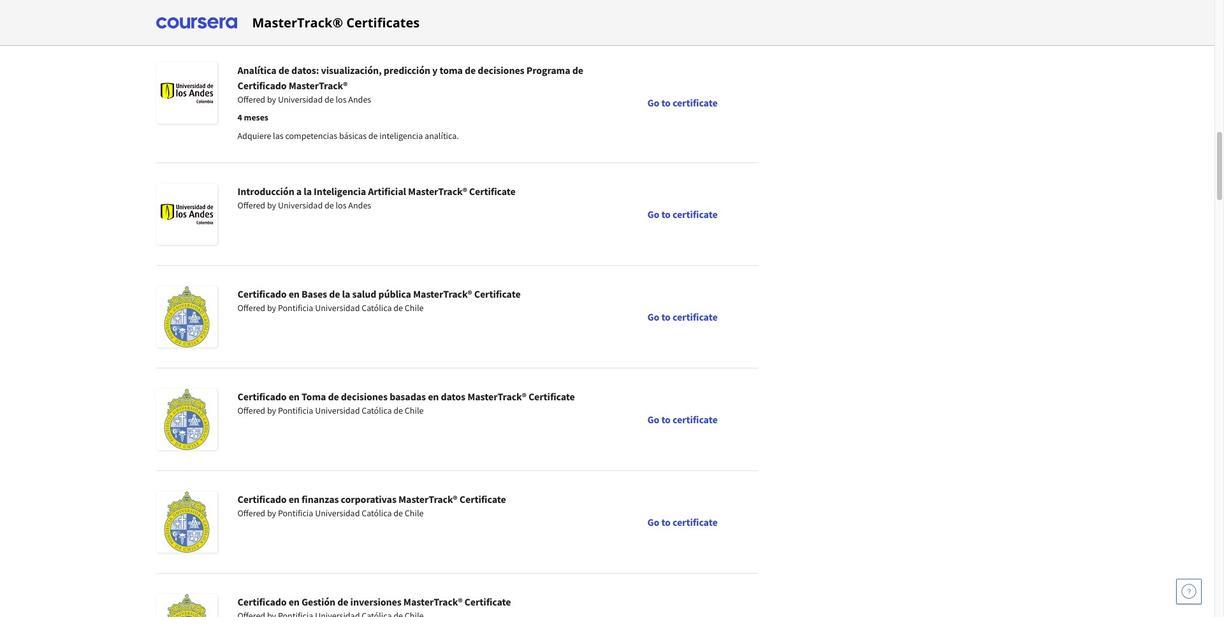 Task type: vqa. For each thing, say whether or not it's contained in the screenshot.
Mastertrack® within the Certificado En Bases De La Salud Pública Mastertrack® Certificate Offered By Pontificia Universidad Católica De Chile
yes



Task type: describe. For each thing, give the bounding box(es) containing it.
certificado en finanzas corporativas mastertrack® certificate offered by pontificia universidad católica de chile
[[237, 493, 506, 519]]

certificate inside the certificado en bases de la salud pública mastertrack® certificate offered by pontificia universidad católica de chile
[[474, 288, 521, 300]]

en left the gestión
[[289, 595, 300, 608]]

certificado inside analítica de datos: visualización, predicción y toma de decisiones programa de certificado mastertrack® offered by universidad de los andes 4 meses
[[237, 79, 287, 92]]

coursera image
[[156, 12, 237, 33]]

from
[[300, 9, 318, 20]]

add
[[237, 9, 252, 20]]

inteligencia
[[314, 185, 366, 198]]

en for certificado en bases de la salud pública mastertrack® certificate
[[289, 288, 300, 300]]

offered inside the certificado en bases de la salud pública mastertrack® certificate offered by pontificia universidad católica de chile
[[237, 302, 265, 314]]

go for analítica de datos: visualización, predicción y toma de decisiones programa de certificado mastertrack®
[[647, 96, 659, 109]]

datos:
[[291, 64, 319, 77]]

certificate for certificado en toma de decisiones basadas en datos mastertrack® certificate
[[673, 413, 718, 426]]

pontificia inside certificado en toma de decisiones basadas en datos mastertrack® certificate offered by pontificia universidad católica de chile
[[278, 405, 313, 416]]

la inside the certificado en bases de la salud pública mastertrack® certificate offered by pontificia universidad católica de chile
[[342, 288, 350, 300]]

analítica
[[237, 64, 276, 77]]

bases
[[302, 288, 327, 300]]

universidad de los andes image for analítica de datos: visualización, predicción y toma de decisiones programa de certificado mastertrack®
[[156, 62, 217, 124]]

mastertrack® right inversiones
[[403, 595, 463, 608]]

america
[[431, 9, 461, 20]]

certificate inside introducción a la inteligencia artificial mastertrack® certificate offered by universidad de los andes
[[469, 185, 516, 198]]

y
[[432, 64, 438, 77]]

chile inside the certificado en bases de la salud pública mastertrack® certificate offered by pontificia universidad católica de chile
[[405, 302, 424, 314]]

en for certificado en finanzas corporativas mastertrack® certificate
[[289, 493, 300, 506]]

certificado en bases de la salud pública mastertrack® certificate offered by pontificia universidad católica de chile
[[237, 288, 521, 314]]

analítica de datos: visualización, predicción y toma de decisiones programa de certificado mastertrack® offered by universidad de los andes 4 meses
[[237, 64, 583, 123]]

programa
[[526, 64, 570, 77]]

de inside introducción a la inteligencia artificial mastertrack® certificate offered by universidad de los andes
[[324, 200, 334, 211]]

adquiere
[[237, 130, 271, 142]]

gestión
[[302, 595, 335, 608]]

certificate inside certificado en toma de decisiones basadas en datos mastertrack® certificate offered by pontificia universidad católica de chile
[[528, 390, 575, 403]]

católica inside certificado en finanzas corporativas mastertrack® certificate offered by pontificia universidad católica de chile
[[362, 507, 392, 519]]

a for la
[[296, 185, 302, 198]]

universidad inside certificado en finanzas corporativas mastertrack® certificate offered by pontificia universidad católica de chile
[[315, 507, 360, 519]]

andes inside analítica de datos: visualización, predicción y toma de decisiones programa de certificado mastertrack® offered by universidad de los andes 4 meses
[[348, 94, 371, 105]]

offered inside certificado en finanzas corporativas mastertrack® certificate offered by pontificia universidad católica de chile
[[237, 507, 265, 519]]

en for certificado en toma de decisiones basadas en datos mastertrack® certificate
[[289, 390, 300, 403]]

toma
[[440, 64, 463, 77]]

pontificia universidad católica de chile image for certificado en toma de decisiones basadas en datos mastertrack® certificate
[[156, 389, 217, 450]]

analítica.
[[425, 130, 459, 142]]

offered inside certificado en toma de decisiones basadas en datos mastertrack® certificate offered by pontificia universidad católica de chile
[[237, 405, 265, 416]]

certificate for analítica de datos: visualización, predicción y toma de decisiones programa de certificado mastertrack®
[[673, 96, 718, 109]]

by inside certificado en toma de decisiones basadas en datos mastertrack® certificate offered by pontificia universidad católica de chile
[[267, 405, 276, 416]]

2 horizontal spatial a
[[319, 9, 324, 20]]

to for certificado en finanzas corporativas mastertrack® certificate
[[661, 516, 671, 529]]

certificado en toma de decisiones basadas en datos mastertrack® certificate offered by pontificia universidad católica de chile
[[237, 390, 575, 416]]

to for certificado en bases de la salud pública mastertrack® certificate
[[661, 310, 671, 323]]

top-
[[326, 9, 341, 20]]

pública
[[378, 288, 411, 300]]

by inside certificado en finanzas corporativas mastertrack® certificate offered by pontificia universidad católica de chile
[[267, 507, 276, 519]]

offered inside introducción a la inteligencia artificial mastertrack® certificate offered by universidad de los andes
[[237, 200, 265, 211]]

go for certificado en bases de la salud pública mastertrack® certificate
[[647, 310, 659, 323]]

certificate inside certificado en finanzas corporativas mastertrack® certificate offered by pontificia universidad católica de chile
[[459, 493, 506, 506]]

católica inside the certificado en bases de la salud pública mastertrack® certificate offered by pontificia universidad católica de chile
[[362, 302, 392, 314]]

en left datos
[[428, 390, 439, 403]]

university
[[363, 9, 399, 20]]

decisiones inside certificado en toma de decisiones basadas en datos mastertrack® certificate offered by pontificia universidad católica de chile
[[341, 390, 388, 403]]

artificial
[[368, 185, 406, 198]]

pontificia universidad católica de chile image for certificado en bases de la salud pública mastertrack® certificate
[[156, 286, 217, 347]]

by inside introducción a la inteligencia artificial mastertrack® certificate offered by universidad de los andes
[[267, 200, 276, 211]]

los inside introducción a la inteligencia artificial mastertrack® certificate offered by universidad de los andes
[[336, 200, 347, 211]]

rated
[[341, 9, 361, 20]]

los inside analítica de datos: visualización, predicción y toma de decisiones programa de certificado mastertrack® offered by universidad de los andes 4 meses
[[336, 94, 347, 105]]

visualización,
[[321, 64, 382, 77]]

católica inside certificado en toma de decisiones basadas en datos mastertrack® certificate offered by pontificia universidad católica de chile
[[362, 405, 392, 416]]

mastertrack® up datos: on the top left
[[252, 14, 343, 31]]

5 certificado from the top
[[237, 595, 287, 608]]

in
[[401, 9, 408, 20]]

certificate for certificado en bases de la salud pública mastertrack® certificate
[[673, 310, 718, 323]]

pontificia inside the certificado en bases de la salud pública mastertrack® certificate offered by pontificia universidad católica de chile
[[278, 302, 313, 314]]



Task type: locate. For each thing, give the bounding box(es) containing it.
certificado en gestión de inversiones mastertrack® certificate link
[[156, 574, 758, 617]]

to for introducción a la inteligencia artificial mastertrack® certificate
[[661, 208, 671, 221]]

4 by from the top
[[267, 405, 276, 416]]

a
[[254, 9, 259, 20], [319, 9, 324, 20], [296, 185, 302, 198]]

1 vertical spatial andes
[[348, 200, 371, 211]]

1 pontificia universidad católica de chile image from the top
[[156, 286, 217, 347]]

3 offered from the top
[[237, 302, 265, 314]]

add a credential from a top-rated university in latin america to your resume. link
[[156, 0, 758, 41]]

universidad down toma
[[315, 405, 360, 416]]

go to certificate for introducción a la inteligencia artificial mastertrack® certificate
[[647, 208, 718, 221]]

5 go to certificate from the top
[[647, 516, 718, 529]]

a right 'introducción'
[[296, 185, 302, 198]]

en inside certificado en finanzas corporativas mastertrack® certificate offered by pontificia universidad católica de chile
[[289, 493, 300, 506]]

4 certificate from the top
[[673, 413, 718, 426]]

go for certificado en finanzas corporativas mastertrack® certificate
[[647, 516, 659, 529]]

to for analítica de datos: visualización, predicción y toma de decisiones programa de certificado mastertrack®
[[661, 96, 671, 109]]

1 vertical spatial los
[[336, 200, 347, 211]]

5 certificate from the top
[[673, 516, 718, 529]]

a left top-
[[319, 9, 324, 20]]

certificado left finanzas
[[237, 493, 287, 506]]

católica down corporativas
[[362, 507, 392, 519]]

en
[[289, 288, 300, 300], [289, 390, 300, 403], [428, 390, 439, 403], [289, 493, 300, 506], [289, 595, 300, 608]]

toma
[[302, 390, 326, 403]]

3 católica from the top
[[362, 507, 392, 519]]

los down inteligencia
[[336, 200, 347, 211]]

datos
[[441, 390, 465, 403]]

2 certificate from the top
[[673, 208, 718, 221]]

en inside the certificado en bases de la salud pública mastertrack® certificate offered by pontificia universidad católica de chile
[[289, 288, 300, 300]]

offered
[[237, 94, 265, 105], [237, 200, 265, 211], [237, 302, 265, 314], [237, 405, 265, 416], [237, 507, 265, 519]]

decisiones left "basadas" at bottom
[[341, 390, 388, 403]]

la
[[304, 185, 312, 198], [342, 288, 350, 300]]

2 vertical spatial pontificia universidad católica de chile image
[[156, 492, 217, 553]]

go to certificate for analítica de datos: visualización, predicción y toma de decisiones programa de certificado mastertrack®
[[647, 96, 718, 109]]

certificado inside certificado en finanzas corporativas mastertrack® certificate offered by pontificia universidad católica de chile
[[237, 493, 287, 506]]

andes
[[348, 94, 371, 105], [348, 200, 371, 211]]

certificado inside certificado en toma de decisiones basadas en datos mastertrack® certificate offered by pontificia universidad católica de chile
[[237, 390, 287, 403]]

mastertrack® right datos
[[467, 390, 526, 403]]

de inside certificado en finanzas corporativas mastertrack® certificate offered by pontificia universidad católica de chile
[[394, 507, 403, 519]]

predicción
[[384, 64, 430, 77]]

4
[[237, 112, 242, 123]]

mastertrack® inside certificado en toma de decisiones basadas en datos mastertrack® certificate offered by pontificia universidad católica de chile
[[467, 390, 526, 403]]

a for credential
[[254, 9, 259, 20]]

certificado left bases
[[237, 288, 287, 300]]

universidad down bases
[[315, 302, 360, 314]]

competencias
[[285, 130, 337, 142]]

pontificia inside certificado en finanzas corporativas mastertrack® certificate offered by pontificia universidad católica de chile
[[278, 507, 313, 519]]

3 certificate from the top
[[673, 310, 718, 323]]

go to certificate for certificado en finanzas corporativas mastertrack® certificate
[[647, 516, 718, 529]]

0 vertical spatial la
[[304, 185, 312, 198]]

add a credential from a top-rated university in latin america to your resume.
[[237, 9, 521, 20]]

0 vertical spatial decisiones
[[478, 64, 524, 77]]

las
[[273, 130, 283, 142]]

introducción a la inteligencia artificial mastertrack® certificate offered by universidad de los andes
[[237, 185, 516, 211]]

4 offered from the top
[[237, 405, 265, 416]]

1 católica from the top
[[362, 302, 392, 314]]

corporativas
[[341, 493, 396, 506]]

2 certificado from the top
[[237, 288, 287, 300]]

mastertrack® inside introducción a la inteligencia artificial mastertrack® certificate offered by universidad de los andes
[[408, 185, 467, 198]]

offered inside analítica de datos: visualización, predicción y toma de decisiones programa de certificado mastertrack® offered by universidad de los andes 4 meses
[[237, 94, 265, 105]]

certificado for certificado en bases de la salud pública mastertrack® certificate
[[237, 288, 287, 300]]

0 horizontal spatial decisiones
[[341, 390, 388, 403]]

2 by from the top
[[267, 200, 276, 211]]

certificado down analítica
[[237, 79, 287, 92]]

1 andes from the top
[[348, 94, 371, 105]]

básicas
[[339, 130, 367, 142]]

go to certificate for certificado en bases de la salud pública mastertrack® certificate
[[647, 310, 718, 323]]

pontificia down finanzas
[[278, 507, 313, 519]]

pontificia down toma
[[278, 405, 313, 416]]

2 vertical spatial católica
[[362, 507, 392, 519]]

los
[[336, 94, 347, 105], [336, 200, 347, 211]]

basadas
[[390, 390, 426, 403]]

go
[[647, 96, 659, 109], [647, 208, 659, 221], [647, 310, 659, 323], [647, 413, 659, 426], [647, 516, 659, 529]]

2 chile from the top
[[405, 405, 424, 416]]

certificate for certificado en finanzas corporativas mastertrack® certificate
[[673, 516, 718, 529]]

certificate
[[673, 96, 718, 109], [673, 208, 718, 221], [673, 310, 718, 323], [673, 413, 718, 426], [673, 516, 718, 529]]

2 offered from the top
[[237, 200, 265, 211]]

4 go to certificate from the top
[[647, 413, 718, 426]]

go for introducción a la inteligencia artificial mastertrack® certificate
[[647, 208, 659, 221]]

certificado left the gestión
[[237, 595, 287, 608]]

1 vertical spatial pontificia
[[278, 405, 313, 416]]

0 horizontal spatial a
[[254, 9, 259, 20]]

by inside the certificado en bases de la salud pública mastertrack® certificate offered by pontificia universidad católica de chile
[[267, 302, 276, 314]]

chile inside certificado en toma de decisiones basadas en datos mastertrack® certificate offered by pontificia universidad católica de chile
[[405, 405, 424, 416]]

0 vertical spatial pontificia universidad católica de chile image
[[156, 286, 217, 347]]

2 vertical spatial chile
[[405, 507, 424, 519]]

1 vertical spatial católica
[[362, 405, 392, 416]]

5 by from the top
[[267, 507, 276, 519]]

católica down salud at top left
[[362, 302, 392, 314]]

1 vertical spatial chile
[[405, 405, 424, 416]]

mastertrack® certificates
[[252, 14, 420, 31]]

universidad
[[278, 94, 323, 105], [278, 200, 323, 211], [315, 302, 360, 314], [315, 405, 360, 416], [315, 507, 360, 519]]

de
[[278, 64, 289, 77], [465, 64, 476, 77], [572, 64, 583, 77], [324, 94, 334, 105], [368, 130, 378, 142], [324, 200, 334, 211], [329, 288, 340, 300], [394, 302, 403, 314], [328, 390, 339, 403], [394, 405, 403, 416], [394, 507, 403, 519], [337, 595, 348, 608]]

by
[[267, 94, 276, 105], [267, 200, 276, 211], [267, 302, 276, 314], [267, 405, 276, 416], [267, 507, 276, 519]]

universidad de los andes image
[[156, 62, 217, 124], [156, 184, 217, 245]]

mastertrack® inside certificado en finanzas corporativas mastertrack® certificate offered by pontificia universidad católica de chile
[[398, 493, 458, 506]]

certificado inside the certificado en bases de la salud pública mastertrack® certificate offered by pontificia universidad católica de chile
[[237, 288, 287, 300]]

1 horizontal spatial decisiones
[[478, 64, 524, 77]]

1 vertical spatial pontificia universidad católica de chile image
[[156, 389, 217, 450]]

2 universidad de los andes image from the top
[[156, 184, 217, 245]]

andes down inteligencia
[[348, 200, 371, 211]]

la left inteligencia
[[304, 185, 312, 198]]

2 los from the top
[[336, 200, 347, 211]]

3 pontificia from the top
[[278, 507, 313, 519]]

universidad down datos: on the top left
[[278, 94, 323, 105]]

1 go from the top
[[647, 96, 659, 109]]

0 vertical spatial católica
[[362, 302, 392, 314]]

2 andes from the top
[[348, 200, 371, 211]]

latin
[[410, 9, 429, 20]]

1 los from the top
[[336, 94, 347, 105]]

2 pontificia universidad católica de chile image from the top
[[156, 389, 217, 450]]

0 vertical spatial pontificia
[[278, 302, 313, 314]]

chile
[[405, 302, 424, 314], [405, 405, 424, 416], [405, 507, 424, 519]]

by inside analítica de datos: visualización, predicción y toma de decisiones programa de certificado mastertrack® offered by universidad de los andes 4 meses
[[267, 94, 276, 105]]

2 católica from the top
[[362, 405, 392, 416]]

0 vertical spatial universidad de los andes image
[[156, 62, 217, 124]]

los down 'visualización,'
[[336, 94, 347, 105]]

católica
[[362, 302, 392, 314], [362, 405, 392, 416], [362, 507, 392, 519]]

your
[[472, 9, 489, 20]]

en left finanzas
[[289, 493, 300, 506]]

resume.
[[491, 9, 521, 20]]

0 vertical spatial los
[[336, 94, 347, 105]]

1 universidad de los andes image from the top
[[156, 62, 217, 124]]

certificate
[[469, 185, 516, 198], [474, 288, 521, 300], [528, 390, 575, 403], [459, 493, 506, 506], [465, 595, 511, 608]]

1 certificado from the top
[[237, 79, 287, 92]]

pontificia down bases
[[278, 302, 313, 314]]

3 by from the top
[[267, 302, 276, 314]]

certificate for introducción a la inteligencia artificial mastertrack® certificate
[[673, 208, 718, 221]]

0 vertical spatial chile
[[405, 302, 424, 314]]

mastertrack® inside the certificado en bases de la salud pública mastertrack® certificate offered by pontificia universidad católica de chile
[[413, 288, 472, 300]]

decisiones inside analítica de datos: visualización, predicción y toma de decisiones programa de certificado mastertrack® offered by universidad de los andes 4 meses
[[478, 64, 524, 77]]

mastertrack® inside analítica de datos: visualización, predicción y toma de decisiones programa de certificado mastertrack® offered by universidad de los andes 4 meses
[[289, 79, 348, 92]]

católica down "basadas" at bottom
[[362, 405, 392, 416]]

inteligencia
[[380, 130, 423, 142]]

4 certificado from the top
[[237, 493, 287, 506]]

help center image
[[1181, 584, 1197, 599]]

go to certificate
[[647, 96, 718, 109], [647, 208, 718, 221], [647, 310, 718, 323], [647, 413, 718, 426], [647, 516, 718, 529]]

universidad inside the certificado en bases de la salud pública mastertrack® certificate offered by pontificia universidad católica de chile
[[315, 302, 360, 314]]

a inside introducción a la inteligencia artificial mastertrack® certificate offered by universidad de los andes
[[296, 185, 302, 198]]

to for certificado en toma de decisiones basadas en datos mastertrack® certificate
[[661, 413, 671, 426]]

3 certificado from the top
[[237, 390, 287, 403]]

universidad de los andes image for introducción a la inteligencia artificial mastertrack® certificate
[[156, 184, 217, 245]]

meses
[[244, 112, 268, 123]]

inversiones
[[350, 595, 401, 608]]

introducción
[[237, 185, 294, 198]]

go to certificate for certificado en toma de decisiones basadas en datos mastertrack® certificate
[[647, 413, 718, 426]]

5 offered from the top
[[237, 507, 265, 519]]

5 go from the top
[[647, 516, 659, 529]]

la left salud at top left
[[342, 288, 350, 300]]

andes inside introducción a la inteligencia artificial mastertrack® certificate offered by universidad de los andes
[[348, 200, 371, 211]]

1 offered from the top
[[237, 94, 265, 105]]

to
[[463, 9, 470, 20], [661, 96, 671, 109], [661, 208, 671, 221], [661, 310, 671, 323], [661, 413, 671, 426], [661, 516, 671, 529]]

finanzas
[[302, 493, 339, 506]]

universidad down 'introducción'
[[278, 200, 323, 211]]

4 go from the top
[[647, 413, 659, 426]]

pontificia
[[278, 302, 313, 314], [278, 405, 313, 416], [278, 507, 313, 519]]

3 chile from the top
[[405, 507, 424, 519]]

la inside introducción a la inteligencia artificial mastertrack® certificate offered by universidad de los andes
[[304, 185, 312, 198]]

credential
[[260, 9, 298, 20]]

universidad inside analítica de datos: visualización, predicción y toma de decisiones programa de certificado mastertrack® offered by universidad de los andes 4 meses
[[278, 94, 323, 105]]

andes down 'visualización,'
[[348, 94, 371, 105]]

universidad down finanzas
[[315, 507, 360, 519]]

universidad inside certificado en toma de decisiones basadas en datos mastertrack® certificate offered by pontificia universidad católica de chile
[[315, 405, 360, 416]]

2 go from the top
[[647, 208, 659, 221]]

go for certificado en toma de decisiones basadas en datos mastertrack® certificate
[[647, 413, 659, 426]]

1 horizontal spatial la
[[342, 288, 350, 300]]

2 vertical spatial pontificia
[[278, 507, 313, 519]]

1 vertical spatial la
[[342, 288, 350, 300]]

decisiones left programa
[[478, 64, 524, 77]]

mastertrack® right "pública"
[[413, 288, 472, 300]]

certificado for certificado en finanzas corporativas mastertrack® certificate
[[237, 493, 287, 506]]

1 by from the top
[[267, 94, 276, 105]]

certificado for certificado en toma de decisiones basadas en datos mastertrack® certificate
[[237, 390, 287, 403]]

en left bases
[[289, 288, 300, 300]]

chile inside certificado en finanzas corporativas mastertrack® certificate offered by pontificia universidad católica de chile
[[405, 507, 424, 519]]

adquiere las competencias básicas de inteligencia analítica.
[[237, 130, 459, 142]]

1 horizontal spatial a
[[296, 185, 302, 198]]

3 pontificia universidad católica de chile image from the top
[[156, 492, 217, 553]]

1 pontificia from the top
[[278, 302, 313, 314]]

2 pontificia from the top
[[278, 405, 313, 416]]

salud
[[352, 288, 376, 300]]

en left toma
[[289, 390, 300, 403]]

mastertrack® right artificial
[[408, 185, 467, 198]]

2 go to certificate from the top
[[647, 208, 718, 221]]

pontificia universidad católica de chile image for certificado en finanzas corporativas mastertrack® certificate
[[156, 492, 217, 553]]

pontificia universidad católica de chile image
[[156, 286, 217, 347], [156, 389, 217, 450], [156, 492, 217, 553]]

decisiones
[[478, 64, 524, 77], [341, 390, 388, 403]]

1 chile from the top
[[405, 302, 424, 314]]

1 vertical spatial decisiones
[[341, 390, 388, 403]]

certificado
[[237, 79, 287, 92], [237, 288, 287, 300], [237, 390, 287, 403], [237, 493, 287, 506], [237, 595, 287, 608]]

0 vertical spatial andes
[[348, 94, 371, 105]]

3 go to certificate from the top
[[647, 310, 718, 323]]

1 certificate from the top
[[673, 96, 718, 109]]

0 horizontal spatial la
[[304, 185, 312, 198]]

certificates
[[346, 14, 420, 31]]

universidad inside introducción a la inteligencia artificial mastertrack® certificate offered by universidad de los andes
[[278, 200, 323, 211]]

certificado left toma
[[237, 390, 287, 403]]

mastertrack® down datos: on the top left
[[289, 79, 348, 92]]

mastertrack® right corporativas
[[398, 493, 458, 506]]

3 go from the top
[[647, 310, 659, 323]]

1 go to certificate from the top
[[647, 96, 718, 109]]

1 vertical spatial universidad de los andes image
[[156, 184, 217, 245]]

mastertrack®
[[252, 14, 343, 31], [289, 79, 348, 92], [408, 185, 467, 198], [413, 288, 472, 300], [467, 390, 526, 403], [398, 493, 458, 506], [403, 595, 463, 608]]

certificado en gestión de inversiones mastertrack® certificate
[[237, 595, 511, 608]]

a right add
[[254, 9, 259, 20]]



